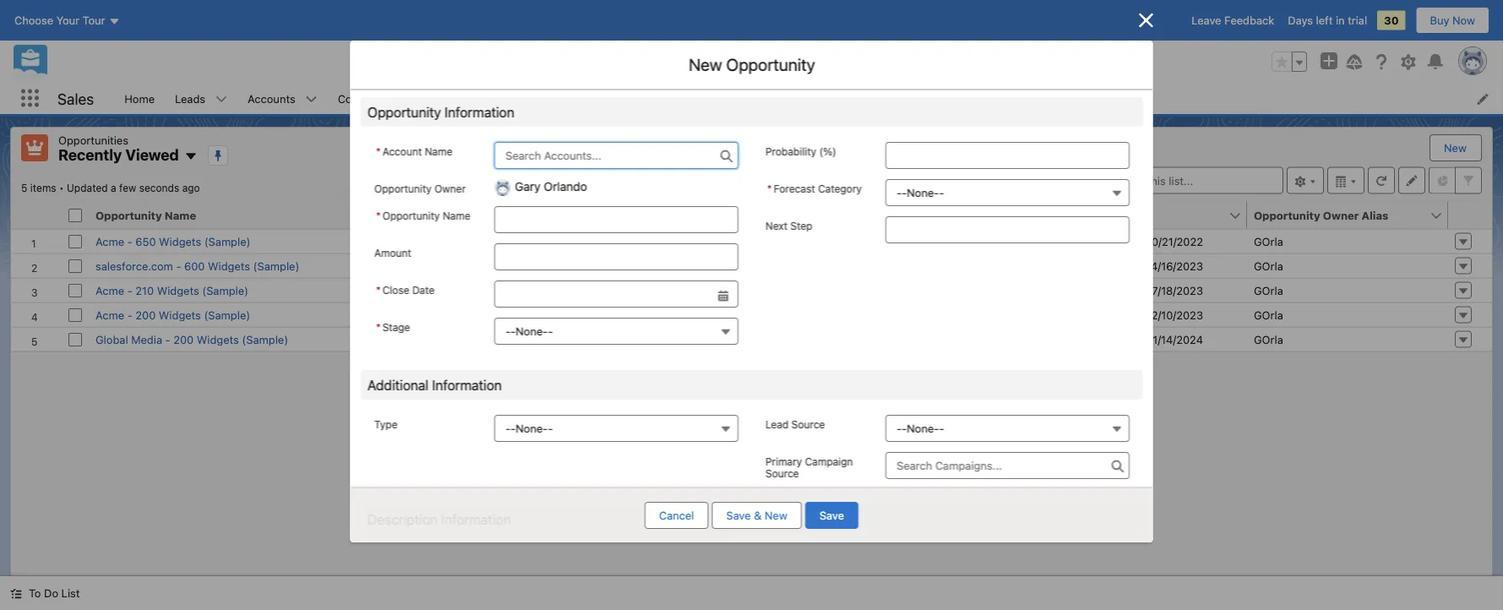 Task type: vqa. For each thing, say whether or not it's contained in the screenshot.
Login Metrics
no



Task type: locate. For each thing, give the bounding box(es) containing it.
to
[[29, 587, 41, 600]]

1 horizontal spatial account
[[472, 209, 517, 221]]

list
[[61, 587, 80, 600]]

* for * forecast category --none--
[[767, 183, 772, 194]]

1 horizontal spatial date
[[1039, 209, 1065, 221]]

stage element
[[763, 202, 1009, 230]]

0 vertical spatial new
[[689, 55, 722, 74]]

1 vertical spatial information
[[432, 377, 502, 393]]

owner for opportunity owner alias
[[1324, 209, 1360, 221]]

acme for acme - 200 widgets (sample) "acme (sample)" link
[[472, 309, 501, 321]]

acme (sample) link down salesforce.com (sample)
[[472, 284, 550, 297]]

information
[[444, 104, 514, 120], [432, 377, 502, 393], [441, 511, 511, 527]]

0 horizontal spatial stage
[[382, 321, 410, 333]]

* account name
[[376, 145, 452, 157]]

2 vertical spatial acme (sample) link
[[472, 309, 550, 321]]

calendar link
[[529, 83, 595, 114]]

widgets for 210
[[157, 284, 199, 297]]

2 media from the left
[[507, 333, 538, 346]]

opportunities down sales at the left of page
[[58, 134, 128, 146]]

acme for "acme - 210 widgets (sample)" link
[[96, 284, 124, 297]]

* inside * forecast category --none--
[[767, 183, 772, 194]]

Lead Source button
[[886, 415, 1130, 442]]

4 gorla from the top
[[1254, 309, 1284, 321]]

leave feedback link
[[1192, 14, 1275, 27]]

stage
[[770, 209, 802, 221], [382, 321, 410, 333]]

information right description
[[441, 511, 511, 527]]

save down primary campaign source at the bottom
[[820, 509, 844, 522]]

1 vertical spatial 200
[[173, 333, 194, 346]]

salesforce.com up 210
[[96, 260, 173, 272]]

name inside opportunity name button
[[165, 209, 196, 221]]

0 horizontal spatial salesforce.com
[[96, 260, 173, 272]]

1 vertical spatial account
[[472, 209, 517, 221]]

name up acme - 650 widgets (sample) link
[[165, 209, 196, 221]]

200 down 210
[[136, 309, 156, 321]]

3 acme (sample) link from the top
[[472, 309, 550, 321]]

1 horizontal spatial stage
[[770, 209, 802, 221]]

new for new opportunity
[[689, 55, 722, 74]]

widgets for 600
[[208, 260, 250, 272]]

0 horizontal spatial new
[[689, 55, 722, 74]]

media
[[131, 333, 162, 346], [507, 333, 538, 346]]

1 acme (sample) from the top
[[472, 235, 550, 248]]

account name
[[472, 209, 551, 221]]

1 horizontal spatial save
[[820, 509, 844, 522]]

None search field
[[1081, 167, 1284, 194]]

new button
[[1431, 135, 1481, 161]]

group
[[1272, 52, 1308, 72], [374, 281, 738, 308]]

* down contacts list item
[[376, 145, 381, 157]]

acme (sample) link
[[472, 235, 550, 248], [472, 284, 550, 297], [472, 309, 550, 321]]

media down acme - 200 widgets (sample)
[[131, 333, 162, 346]]

widgets
[[159, 235, 201, 248], [208, 260, 250, 272], [157, 284, 199, 297], [159, 309, 201, 321], [197, 333, 239, 346]]

1 vertical spatial source
[[765, 467, 799, 479]]

2 vertical spatial new
[[765, 509, 788, 522]]

calendar list item
[[529, 83, 617, 114]]

none search field inside recently viewed|opportunities|list view element
[[1081, 167, 1284, 194]]

new up action image
[[1445, 142, 1467, 154]]

group containing *
[[374, 281, 738, 308]]

1/14/2024
[[1153, 333, 1204, 346]]

ago
[[182, 182, 200, 194]]

global
[[96, 333, 128, 346], [472, 333, 504, 346]]

0 horizontal spatial global
[[96, 333, 128, 346]]

(sample)
[[204, 235, 251, 248], [504, 235, 550, 248], [253, 260, 300, 272], [552, 260, 599, 272], [202, 284, 249, 297], [504, 284, 550, 297], [204, 309, 250, 321], [504, 309, 550, 321], [242, 333, 288, 346], [542, 333, 588, 346]]

new inside button
[[765, 509, 788, 522]]

global for global media (sample)
[[472, 333, 504, 346]]

0 vertical spatial opportunities
[[426, 92, 496, 105]]

trial
[[1348, 14, 1368, 27]]

0 horizontal spatial owner
[[434, 183, 466, 194]]

type --none--
[[374, 418, 553, 435]]

650
[[136, 235, 156, 248]]

salesforce.com down account name
[[472, 260, 549, 272]]

0 vertical spatial information
[[444, 104, 514, 120]]

information up * account name
[[444, 104, 514, 120]]

opportunities up * account name
[[426, 92, 496, 105]]

2 acme (sample) from the top
[[472, 284, 550, 297]]

account inside button
[[472, 209, 517, 221]]

lead
[[765, 418, 789, 430]]

type
[[374, 418, 397, 430]]

1 horizontal spatial close
[[1006, 209, 1037, 221]]

quotes list item
[[873, 83, 952, 114]]

2 horizontal spatial new
[[1445, 142, 1467, 154]]

1 horizontal spatial owner
[[1324, 209, 1360, 221]]

acme (sample) down account name
[[472, 235, 550, 248]]

account up opportunity owner
[[382, 145, 422, 157]]

opportunity down few
[[96, 209, 162, 221]]

acme - 650 widgets (sample) link
[[96, 235, 251, 248]]

left
[[1317, 14, 1333, 27]]

opportunity
[[726, 55, 815, 74], [367, 104, 441, 120], [374, 183, 431, 194], [96, 209, 162, 221], [1254, 209, 1321, 221], [382, 210, 440, 221]]

dashboards
[[697, 92, 759, 105]]

5 items • updated a few seconds ago
[[21, 182, 200, 194]]

new up dashboards
[[689, 55, 722, 74]]

cell for acme - 210 widgets (sample)
[[763, 278, 999, 302]]

0 vertical spatial stage
[[770, 209, 802, 221]]

owner inside opportunity owner alias button
[[1324, 209, 1360, 221]]

accounts link
[[238, 83, 306, 114]]

list view controls image
[[1287, 167, 1325, 194]]

0 vertical spatial acme (sample) link
[[472, 235, 550, 248]]

opportunity name button
[[89, 202, 446, 229]]

opportunity up * opportunity name
[[374, 183, 431, 194]]

opportunity name
[[96, 209, 196, 221]]

primary
[[765, 456, 802, 467]]

acme up the * stage --none--
[[472, 284, 501, 297]]

Stage, --None-- button
[[494, 318, 738, 345]]

cell for salesforce.com - 600 widgets (sample)
[[763, 253, 999, 278]]

1 acme (sample) link from the top
[[472, 235, 550, 248]]

list containing home
[[114, 83, 1504, 114]]

1 vertical spatial owner
[[1324, 209, 1360, 221]]

3 gorla from the top
[[1254, 284, 1284, 297]]

recently viewed|opportunities|list view element
[[10, 127, 1494, 577]]

stage down * close date
[[382, 321, 410, 333]]

none- inside * forecast category --none--
[[907, 186, 939, 199]]

2 acme (sample) link from the top
[[472, 284, 550, 297]]

owner for opportunity owner
[[434, 183, 466, 194]]

save & new
[[727, 509, 788, 522]]

* inside the * stage --none--
[[376, 321, 381, 333]]

gorla for 12/10/2023
[[1254, 309, 1284, 321]]

additional information
[[367, 377, 502, 393]]

opportunity up dashboards list item
[[726, 55, 815, 74]]

global media (sample) link
[[472, 333, 588, 346]]

save
[[727, 509, 751, 522], [820, 509, 844, 522]]

gorla for 10/21/2022
[[1254, 235, 1284, 248]]

list
[[114, 83, 1504, 114]]

source
[[791, 418, 825, 430], [765, 467, 799, 479]]

Next Step text field
[[886, 216, 1130, 243]]

source left campaign
[[765, 467, 799, 479]]

acme up "global media (sample)"
[[472, 309, 501, 321]]

0 horizontal spatial date
[[412, 284, 434, 296]]

2 vertical spatial information
[[441, 511, 511, 527]]

1 horizontal spatial 200
[[173, 333, 194, 346]]

global up additional information
[[472, 333, 504, 346]]

acme (sample) up global media (sample) link
[[472, 309, 550, 321]]

dashboards link
[[687, 83, 769, 114]]

acme (sample) link down account name
[[472, 235, 550, 248]]

opportunities
[[426, 92, 496, 105], [58, 134, 128, 146]]

close down 'amount'
[[382, 284, 409, 296]]

inverse image
[[1137, 10, 1157, 30]]

1 horizontal spatial new
[[765, 509, 788, 522]]

stage down forecast at the top right of page
[[770, 209, 802, 221]]

1 vertical spatial new
[[1445, 142, 1467, 154]]

to do list button
[[0, 577, 90, 610]]

close inside button
[[1006, 209, 1037, 221]]

calendar
[[539, 92, 585, 105]]

owner left alias
[[1324, 209, 1360, 221]]

210
[[136, 284, 154, 297]]

date up the * stage --none--
[[412, 284, 434, 296]]

account
[[382, 145, 422, 157], [472, 209, 517, 221]]

cancel
[[659, 509, 694, 522]]

reports link
[[791, 83, 851, 114]]

1 save from the left
[[727, 509, 751, 522]]

2 vertical spatial acme (sample)
[[472, 309, 550, 321]]

close down --none-- button
[[1006, 209, 1037, 221]]

1 vertical spatial group
[[374, 281, 738, 308]]

save left &
[[727, 509, 751, 522]]

0 vertical spatial group
[[1272, 52, 1308, 72]]

1 gorla from the top
[[1254, 235, 1284, 248]]

source right lead
[[791, 418, 825, 430]]

gorla
[[1254, 235, 1284, 248], [1254, 260, 1284, 272], [1254, 284, 1284, 297], [1254, 309, 1284, 321], [1254, 333, 1284, 346]]

1 vertical spatial acme (sample) link
[[472, 284, 550, 297]]

0 horizontal spatial save
[[727, 509, 751, 522]]

contacts
[[338, 92, 384, 105]]

acme down "acme - 210 widgets (sample)" link
[[96, 309, 124, 321]]

cell
[[62, 202, 89, 230], [763, 253, 999, 278], [763, 278, 999, 302], [763, 302, 999, 327], [763, 327, 999, 351]]

media down salesforce.com (sample) link
[[507, 333, 538, 346]]

contacts list item
[[328, 83, 416, 114]]

date down --none-- button
[[1039, 209, 1065, 221]]

0 horizontal spatial media
[[131, 333, 162, 346]]

0 vertical spatial source
[[791, 418, 825, 430]]

save button
[[806, 502, 859, 529]]

group down days
[[1272, 52, 1308, 72]]

0 horizontal spatial group
[[374, 281, 738, 308]]

campaign
[[805, 456, 853, 467]]

200 down acme - 200 widgets (sample)
[[173, 333, 194, 346]]

4/16/2023
[[1151, 260, 1204, 272]]

* left forecast at the top right of page
[[767, 183, 772, 194]]

widgets up acme - 200 widgets (sample)
[[157, 284, 199, 297]]

reports list item
[[791, 83, 873, 114]]

source inside lead source --none--
[[791, 418, 825, 430]]

1 horizontal spatial global
[[472, 333, 504, 346]]

* for * account name
[[376, 145, 381, 157]]

* down 'amount'
[[376, 284, 381, 296]]

0 vertical spatial date
[[1039, 209, 1065, 221]]

1 vertical spatial stage
[[382, 321, 410, 333]]

1 media from the left
[[131, 333, 162, 346]]

next
[[765, 220, 788, 232]]

opportunity down list view controls image
[[1254, 209, 1321, 221]]

widgets down acme - 210 widgets (sample)
[[159, 309, 201, 321]]

salesforce.com for salesforce.com - 600 widgets (sample)
[[96, 260, 173, 272]]

account up salesforce.com (sample)
[[472, 209, 517, 221]]

opportunity up * account name
[[367, 104, 441, 120]]

2 salesforce.com from the left
[[472, 260, 549, 272]]

home
[[124, 92, 155, 105]]

1 vertical spatial acme (sample)
[[472, 284, 550, 297]]

accounts list item
[[238, 83, 328, 114]]

group down salesforce.com (sample) link
[[374, 281, 738, 308]]

Search Recently Viewed list view. search field
[[1081, 167, 1284, 194]]

acme down account name
[[472, 235, 501, 248]]

stage inside the * stage --none--
[[382, 321, 410, 333]]

opportunity information
[[367, 104, 514, 120]]

0 vertical spatial acme (sample)
[[472, 235, 550, 248]]

item number element
[[11, 202, 62, 230]]

information up type --none--
[[432, 377, 502, 393]]

opportunity owner
[[374, 183, 466, 194]]

none-
[[907, 186, 939, 199], [516, 325, 548, 338], [516, 422, 548, 435], [907, 422, 939, 435]]

200
[[136, 309, 156, 321], [173, 333, 194, 346]]

1 salesforce.com from the left
[[96, 260, 173, 272]]

acme (sample) link for acme - 200 widgets (sample)
[[472, 309, 550, 321]]

2 gorla from the top
[[1254, 260, 1284, 272]]

leads
[[175, 92, 205, 105]]

account name button
[[465, 202, 745, 229]]

sales
[[57, 89, 94, 108]]

opportunities list item
[[416, 83, 529, 114]]

0 vertical spatial owner
[[434, 183, 466, 194]]

2 global from the left
[[472, 333, 504, 346]]

name
[[424, 145, 452, 157], [165, 209, 196, 221], [520, 209, 551, 221], [442, 210, 470, 221]]

leads list item
[[165, 83, 238, 114]]

* up 'amount'
[[376, 210, 381, 221]]

stage button
[[763, 202, 981, 229]]

acme (sample) link for acme - 210 widgets (sample)
[[472, 284, 550, 297]]

0 vertical spatial account
[[382, 145, 422, 157]]

None text field
[[494, 206, 738, 233], [494, 281, 738, 308], [494, 206, 738, 233], [494, 281, 738, 308]]

global down acme - 200 widgets (sample)
[[96, 333, 128, 346]]

opportunity owner alias
[[1254, 209, 1389, 221]]

name inside account name button
[[520, 209, 551, 221]]

1 horizontal spatial media
[[507, 333, 538, 346]]

0 horizontal spatial 200
[[136, 309, 156, 321]]

acme - 200 widgets (sample)
[[96, 309, 250, 321]]

acme (sample) down salesforce.com (sample)
[[472, 284, 550, 297]]

contacts link
[[328, 83, 394, 114]]

* forecast category --none--
[[767, 183, 944, 199]]

opportunity down opportunity owner
[[382, 210, 440, 221]]

recently
[[58, 146, 122, 164]]

1 global from the left
[[96, 333, 128, 346]]

0 vertical spatial close
[[1006, 209, 1037, 221]]

acme left 650
[[96, 235, 124, 248]]

* down * close date
[[376, 321, 381, 333]]

* stage --none--
[[376, 321, 553, 338]]

1 horizontal spatial salesforce.com
[[472, 260, 549, 272]]

•
[[59, 182, 64, 194]]

-
[[897, 186, 902, 199], [902, 186, 907, 199], [939, 186, 944, 199], [127, 235, 132, 248], [176, 260, 181, 272], [127, 284, 132, 297], [127, 309, 132, 321], [505, 325, 510, 338], [510, 325, 516, 338], [548, 325, 553, 338], [165, 333, 170, 346], [505, 422, 510, 435], [510, 422, 516, 435], [548, 422, 553, 435], [897, 422, 902, 435], [902, 422, 907, 435], [939, 422, 944, 435]]

acme (sample) for acme - 650 widgets (sample)
[[472, 235, 550, 248]]

new right &
[[765, 509, 788, 522]]

acme (sample)
[[472, 235, 550, 248], [472, 284, 550, 297], [472, 309, 550, 321]]

2 save from the left
[[820, 509, 844, 522]]

0 horizontal spatial account
[[382, 145, 422, 157]]

Primary Campaign Source text field
[[886, 452, 1130, 479]]

acme (sample) link up global media (sample) link
[[472, 309, 550, 321]]

3 acme (sample) from the top
[[472, 309, 550, 321]]

1 vertical spatial close
[[382, 284, 409, 296]]

owner up * opportunity name
[[434, 183, 466, 194]]

cell for global media - 200 widgets (sample)
[[763, 327, 999, 351]]

acme left 210
[[96, 284, 124, 297]]

viewed
[[126, 146, 179, 164]]

name down opportunity owner
[[442, 210, 470, 221]]

widgets up 600 at left
[[159, 235, 201, 248]]

acme for acme - 200 widgets (sample) link
[[96, 309, 124, 321]]

* for * close date
[[376, 284, 381, 296]]

1 horizontal spatial opportunities
[[426, 92, 496, 105]]

widgets right 600 at left
[[208, 260, 250, 272]]

none- inside type --none--
[[516, 422, 548, 435]]

new inside button
[[1445, 142, 1467, 154]]

0 horizontal spatial opportunities
[[58, 134, 128, 146]]

salesforce.com for salesforce.com (sample)
[[472, 260, 549, 272]]

name up salesforce.com (sample) link
[[520, 209, 551, 221]]



Task type: describe. For each thing, give the bounding box(es) containing it.
seconds
[[139, 182, 179, 194]]

step
[[790, 220, 812, 232]]

acme for acme - 650 widgets (sample) link
[[96, 235, 124, 248]]

items
[[30, 182, 56, 194]]

opportunities link
[[416, 83, 507, 114]]

next step
[[765, 220, 812, 232]]

text default image
[[10, 588, 22, 600]]

acme (sample) link for acme - 650 widgets (sample)
[[472, 235, 550, 248]]

new for new
[[1445, 142, 1467, 154]]

Type button
[[494, 415, 738, 442]]

leave feedback
[[1192, 14, 1275, 27]]

media for -
[[131, 333, 162, 346]]

gorla for 7/18/2023
[[1254, 284, 1284, 297]]

* for * stage --none--
[[376, 321, 381, 333]]

opportunity owner alias element
[[1248, 202, 1459, 230]]

acme (sample) for acme - 210 widgets (sample)
[[472, 284, 550, 297]]

opportunities inside list item
[[426, 92, 496, 105]]

acme - 210 widgets (sample)
[[96, 284, 249, 297]]

salesforce.com (sample)
[[472, 260, 599, 272]]

leads link
[[165, 83, 216, 114]]

primary campaign source
[[765, 456, 853, 479]]

30
[[1385, 14, 1399, 27]]

1 horizontal spatial group
[[1272, 52, 1308, 72]]

acme for "acme (sample)" link associated with acme - 210 widgets (sample)
[[472, 284, 501, 297]]

quotes
[[883, 92, 920, 105]]

global media - 200 widgets (sample) link
[[96, 333, 288, 346]]

new opportunity
[[689, 55, 815, 74]]

acme - 650 widgets (sample)
[[96, 235, 251, 248]]

opportunity for opportunity information
[[367, 104, 441, 120]]

* close date
[[376, 284, 434, 296]]

* opportunity name
[[376, 210, 470, 221]]

search... button
[[557, 48, 895, 75]]

5
[[21, 182, 27, 194]]

salesforce.com (sample) link
[[472, 260, 599, 272]]

opportunity name element
[[89, 202, 475, 230]]

item number image
[[11, 202, 62, 229]]

cell for acme - 200 widgets (sample)
[[763, 302, 999, 327]]

now
[[1453, 14, 1476, 27]]

to do list
[[29, 587, 80, 600]]

description information
[[367, 511, 511, 527]]

do
[[44, 587, 58, 600]]

reports
[[801, 92, 841, 105]]

recently viewed status
[[21, 182, 67, 194]]

leave
[[1192, 14, 1222, 27]]

none- inside the * stage --none--
[[516, 325, 548, 338]]

7/18/2023
[[1152, 284, 1204, 297]]

salesforce.com - 600 widgets (sample) link
[[96, 260, 300, 272]]

information for additional information
[[432, 377, 502, 393]]

acme - 210 widgets (sample) link
[[96, 284, 249, 297]]

forecast
[[774, 183, 815, 194]]

date inside button
[[1039, 209, 1065, 221]]

probability
[[765, 145, 816, 157]]

opportunities image
[[21, 134, 48, 161]]

global for global media - 200 widgets (sample)
[[96, 333, 128, 346]]

forecasts link
[[617, 83, 687, 114]]

save for save & new
[[727, 509, 751, 522]]

recently viewed grid
[[11, 202, 1493, 352]]

* for * opportunity name
[[376, 210, 381, 221]]

amount
[[374, 247, 411, 259]]

feedback
[[1225, 14, 1275, 27]]

search...
[[590, 55, 635, 68]]

stage inside button
[[770, 209, 802, 221]]

close date button
[[999, 202, 1229, 229]]

0 vertical spatial 200
[[136, 309, 156, 321]]

global media (sample)
[[472, 333, 588, 346]]

cancel button
[[645, 502, 709, 529]]

Amount text field
[[494, 243, 738, 270]]

probability (%)
[[765, 145, 836, 157]]

information for description information
[[441, 511, 511, 527]]

acme for "acme (sample)" link for acme - 650 widgets (sample)
[[472, 235, 501, 248]]

category
[[818, 183, 862, 194]]

gorla for 4/16/2023
[[1254, 260, 1284, 272]]

600
[[184, 260, 205, 272]]

source inside primary campaign source
[[765, 467, 799, 479]]

additional
[[367, 377, 428, 393]]

Forecast Category, --None-- button
[[886, 179, 1130, 206]]

description
[[367, 511, 437, 527]]

widgets down acme - 200 widgets (sample)
[[197, 333, 239, 346]]

12/10/2023
[[1147, 309, 1204, 321]]

buy now
[[1431, 14, 1476, 27]]

days left in trial
[[1288, 14, 1368, 27]]

opportunity for opportunity name
[[96, 209, 162, 221]]

information for opportunity information
[[444, 104, 514, 120]]

salesforce.com - 600 widgets (sample)
[[96, 260, 300, 272]]

save for save
[[820, 509, 844, 522]]

few
[[119, 182, 136, 194]]

none- inside lead source --none--
[[907, 422, 939, 435]]

opportunity for opportunity owner alias
[[1254, 209, 1321, 221]]

save & new button
[[712, 502, 802, 529]]

1 vertical spatial opportunities
[[58, 134, 128, 146]]

dashboards list item
[[687, 83, 791, 114]]

Search Accounts... text field
[[494, 142, 738, 169]]

alias
[[1362, 209, 1389, 221]]

acme - 200 widgets (sample) link
[[96, 309, 250, 321]]

acme (sample) for acme - 200 widgets (sample)
[[472, 309, 550, 321]]

1 vertical spatial date
[[412, 284, 434, 296]]

widgets for 200
[[159, 309, 201, 321]]

opportunity for opportunity owner
[[374, 183, 431, 194]]

close date element
[[999, 202, 1258, 230]]

in
[[1336, 14, 1345, 27]]

lead source --none--
[[765, 418, 944, 435]]

close date
[[1006, 209, 1065, 221]]

media for (sample)
[[507, 333, 538, 346]]

forecasts
[[627, 92, 677, 105]]

widgets for 650
[[159, 235, 201, 248]]

accounts
[[248, 92, 296, 105]]

0 horizontal spatial close
[[382, 284, 409, 296]]

select list display image
[[1328, 167, 1365, 194]]

account name element
[[465, 202, 773, 230]]

action image
[[1449, 202, 1493, 229]]

buy
[[1431, 14, 1450, 27]]

opportunity owner alias button
[[1248, 202, 1430, 229]]

action element
[[1449, 202, 1493, 230]]

5 gorla from the top
[[1254, 333, 1284, 346]]

home link
[[114, 83, 165, 114]]

name down opportunity information
[[424, 145, 452, 157]]

buy now button
[[1416, 7, 1490, 34]]

updated
[[67, 182, 108, 194]]

10/21/2022
[[1147, 235, 1204, 248]]

quotes link
[[873, 83, 930, 114]]

Probability (%) text field
[[886, 142, 1130, 169]]



